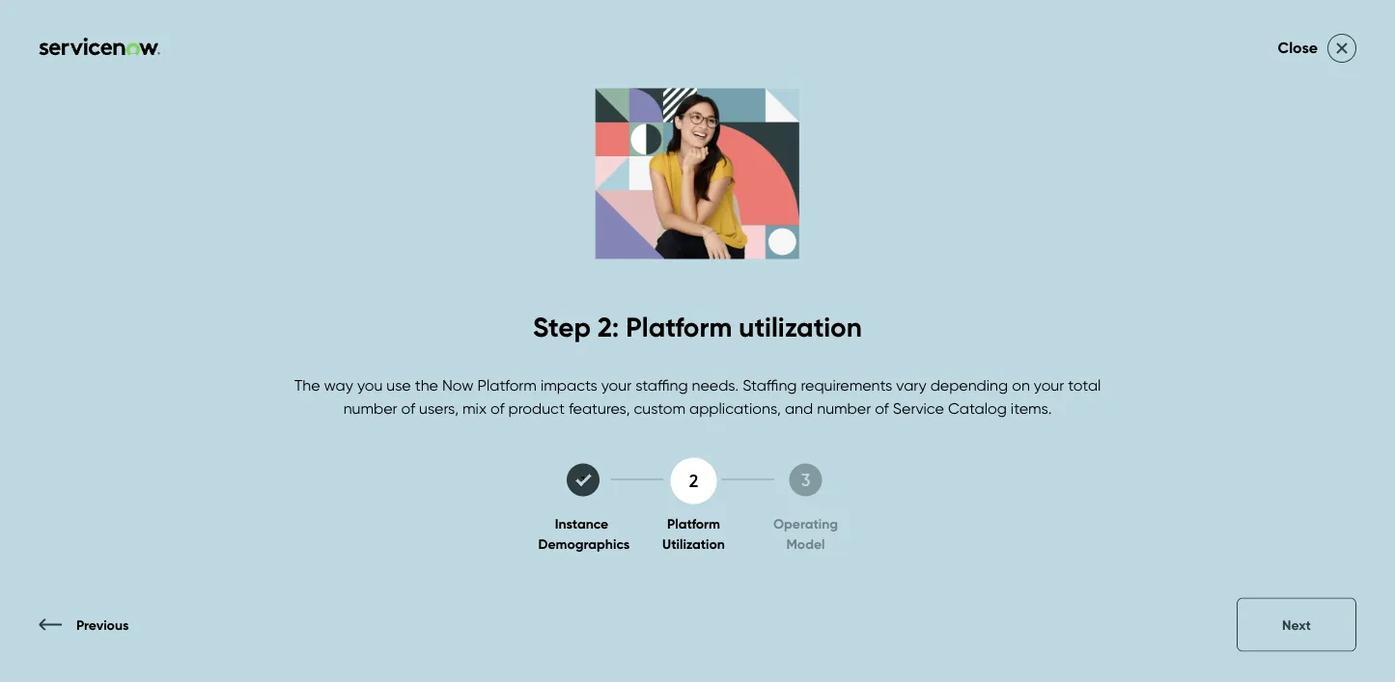 Task type: locate. For each thing, give the bounding box(es) containing it.
service inside the way you use the now platform impacts your staffing needs. staffing requirements vary depending on your total number of users, mix of product features, custom applications, and number of service catalog items.
[[893, 399, 944, 418]]

use
[[387, 376, 411, 395]]

0 horizontal spatial of
[[401, 399, 415, 418]]

of down the 'use'
[[401, 399, 415, 418]]

1 vertical spatial service
[[893, 399, 944, 418]]

your servicenow® platform team establishes, maintains, and extends service
[[852, 362, 1395, 427]]

2 horizontal spatial of
[[875, 399, 889, 418]]

0 horizontal spatial your
[[601, 376, 632, 395]]

servicenow®
[[886, 362, 982, 381]]

service
[[1345, 362, 1395, 381], [893, 399, 944, 418]]

and right "events"
[[594, 80, 622, 99]]

staffing
[[743, 376, 797, 395]]

1 your from the left
[[601, 376, 632, 395]]

1 horizontal spatial of
[[491, 399, 505, 418]]

your right on
[[1034, 376, 1064, 395]]

applications,
[[689, 399, 781, 418]]

users,
[[419, 399, 459, 418]]

product
[[508, 399, 565, 418]]

your up features,
[[601, 376, 632, 395]]

services link
[[741, 70, 799, 109]]

utilization
[[662, 536, 725, 553]]

model
[[786, 536, 825, 553]]

1 horizontal spatial service
[[1345, 362, 1395, 381]]

and inside the your servicenow® platform team establishes, maintains, and extends service
[[1252, 362, 1281, 381]]

custom
[[634, 399, 686, 418]]

of down your
[[875, 399, 889, 418]]

and down staffing
[[785, 399, 813, 418]]

impacts
[[541, 376, 597, 395]]

team
[[1050, 362, 1087, 381]]

and
[[594, 80, 622, 99], [1252, 362, 1281, 381], [785, 399, 813, 418]]

you
[[357, 376, 383, 395]]

3
[[801, 469, 810, 491]]

way
[[324, 376, 353, 395]]

requirements
[[801, 376, 893, 395]]

1 horizontal spatial and
[[785, 399, 813, 418]]

platform inside the way you use the now platform impacts your staffing needs. staffing requirements vary depending on your total number of users, mix of product features, custom applications, and number of service catalog items.
[[477, 376, 537, 395]]

servicenow platform team estimator
[[852, 211, 1395, 329]]

of right mix
[[491, 399, 505, 418]]

2 of from the left
[[491, 399, 505, 418]]

number down you
[[343, 399, 397, 418]]

service down the vary
[[893, 399, 944, 418]]

0 horizontal spatial number
[[343, 399, 397, 418]]

0 vertical spatial service
[[1345, 362, 1395, 381]]

team
[[1309, 211, 1395, 269]]

0 horizontal spatial service
[[893, 399, 944, 418]]

1 horizontal spatial your
[[1034, 376, 1064, 395]]

events and webinars link
[[545, 70, 693, 109]]

platform
[[1116, 211, 1298, 269], [626, 310, 732, 344], [477, 376, 537, 395], [667, 516, 720, 532]]

on
[[1012, 376, 1030, 395]]

1
[[581, 473, 585, 487]]

vary
[[896, 376, 927, 395]]

2 horizontal spatial and
[[1252, 362, 1281, 381]]

events
[[545, 80, 590, 99]]

maintains,
[[1176, 362, 1248, 381]]

1 vertical spatial and
[[1252, 362, 1281, 381]]

number down the requirements
[[817, 399, 871, 418]]

previous
[[76, 617, 129, 633]]

operating model
[[773, 516, 838, 553]]

0 horizontal spatial and
[[594, 80, 622, 99]]

of
[[401, 399, 415, 418], [491, 399, 505, 418], [875, 399, 889, 418]]

2 vertical spatial and
[[785, 399, 813, 418]]

number
[[343, 399, 397, 418], [817, 399, 871, 418]]

events and webinars
[[545, 80, 693, 99]]

platform inside servicenow platform team estimator
[[1116, 211, 1298, 269]]

operating
[[773, 516, 838, 532]]

service right extends
[[1345, 362, 1395, 381]]

0 vertical spatial and
[[594, 80, 622, 99]]

needs.
[[692, 376, 739, 395]]

your
[[601, 376, 632, 395], [1034, 376, 1064, 395]]

1 horizontal spatial number
[[817, 399, 871, 418]]

items.
[[1011, 399, 1052, 418]]

and left extends
[[1252, 362, 1281, 381]]

service inside the your servicenow® platform team establishes, maintains, and extends service
[[1345, 362, 1395, 381]]



Task type: vqa. For each thing, say whether or not it's contained in the screenshot.
ServiceNow Image
no



Task type: describe. For each thing, give the bounding box(es) containing it.
demographics
[[538, 536, 630, 553]]

step
[[533, 310, 591, 344]]

platform
[[986, 362, 1046, 381]]

mix
[[463, 399, 487, 418]]

instance demographics
[[538, 516, 630, 553]]

platform inside platform utilization
[[667, 516, 720, 532]]

instance
[[555, 516, 609, 532]]

the
[[415, 376, 438, 395]]

webinars
[[626, 80, 693, 99]]

2:
[[598, 310, 619, 344]]

your
[[852, 362, 883, 381]]

features,
[[569, 399, 630, 418]]

now
[[442, 376, 474, 395]]

2
[[689, 470, 698, 492]]

total
[[1068, 376, 1101, 395]]

next link
[[1237, 598, 1357, 652]]

1 of from the left
[[401, 399, 415, 418]]

estimator
[[852, 272, 1055, 329]]

services
[[741, 80, 799, 99]]

depending
[[931, 376, 1008, 395]]

next
[[1282, 617, 1311, 633]]

2 number from the left
[[817, 399, 871, 418]]

2 your from the left
[[1034, 376, 1064, 395]]

close
[[1278, 38, 1318, 57]]

1 number from the left
[[343, 399, 397, 418]]

catalog
[[948, 399, 1007, 418]]

extends
[[1284, 362, 1341, 381]]

staffing
[[636, 376, 688, 395]]

3 of from the left
[[875, 399, 889, 418]]

servicenow
[[852, 211, 1104, 269]]

the
[[294, 376, 320, 395]]

the way you use the now platform impacts your staffing needs. staffing requirements vary depending on your total number of users, mix of product features, custom applications, and number of service catalog items.
[[294, 376, 1101, 418]]

establishes,
[[1091, 362, 1172, 381]]

platform utilization
[[662, 516, 725, 553]]

utilization
[[739, 310, 862, 344]]

and inside the way you use the now platform impacts your staffing needs. staffing requirements vary depending on your total number of users, mix of product features, custom applications, and number of service catalog items.
[[785, 399, 813, 418]]

step 2: platform utilization
[[533, 310, 862, 344]]



